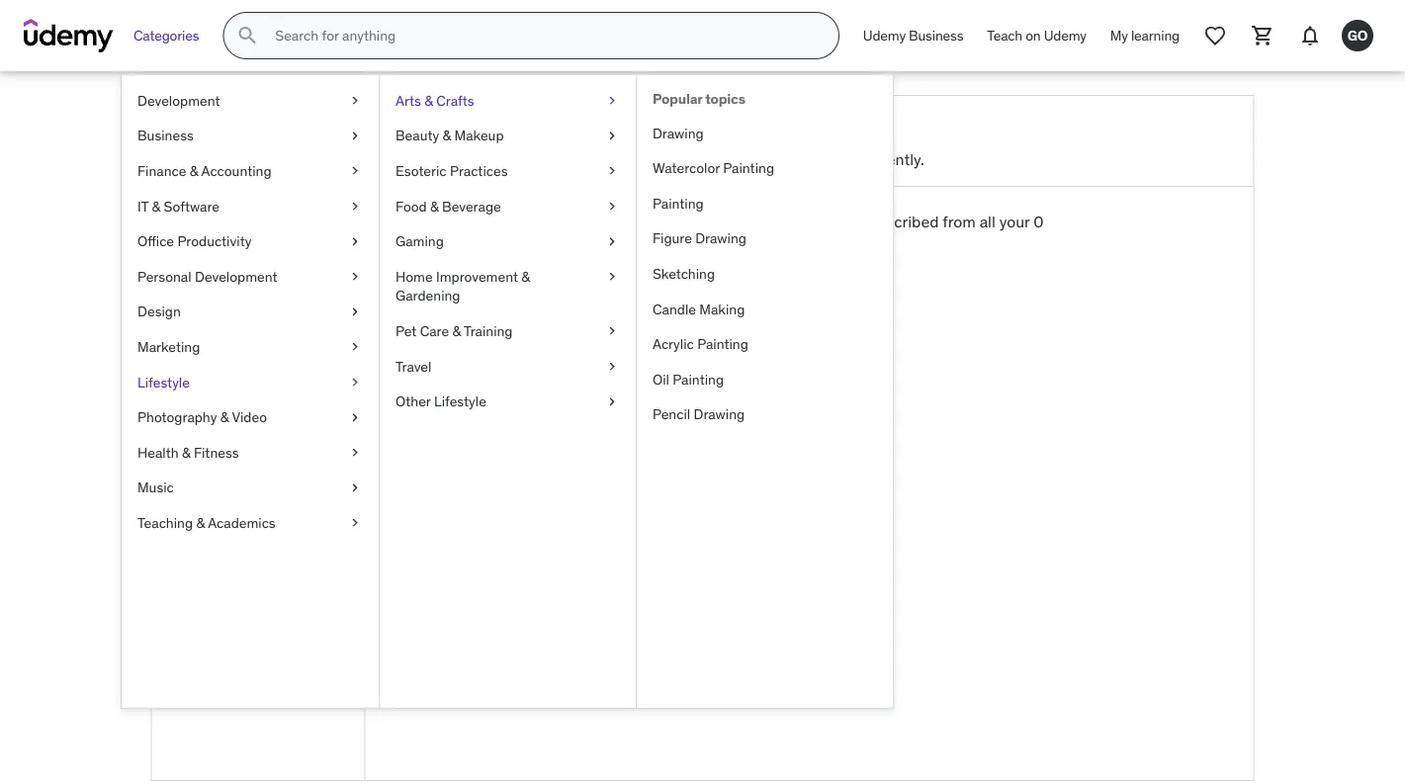 Task type: vqa. For each thing, say whether or not it's contained in the screenshot.
WATERCOLOR PAINTING link
yes



Task type: describe. For each thing, give the bounding box(es) containing it.
productivity
[[177, 232, 252, 250]]

close for account
[[730, 111, 792, 140]]

0 horizontal spatial go
[[235, 151, 282, 191]]

notifications link
[[152, 500, 365, 530]]

close account
[[525, 284, 629, 305]]

painting for oil painting
[[673, 370, 724, 388]]

academics
[[208, 514, 276, 532]]

2 horizontal spatial your
[[1000, 211, 1030, 232]]

categories
[[134, 26, 199, 44]]

drawing for pencil
[[694, 406, 745, 423]]

my learning
[[1111, 26, 1180, 44]]

lose
[[633, 234, 662, 254]]

other
[[396, 393, 431, 410]]

painting link
[[637, 186, 893, 221]]

drawing for figure
[[696, 230, 747, 247]]

fitness
[[194, 444, 239, 461]]

account security link
[[152, 379, 365, 409]]

& for accounting
[[190, 162, 198, 180]]

your for account
[[738, 149, 769, 169]]

gary
[[210, 245, 244, 266]]

security
[[230, 384, 288, 404]]

gary orlando
[[210, 245, 306, 266]]

and
[[576, 234, 602, 254]]

notifications
[[168, 504, 258, 524]]

beverage
[[442, 197, 501, 215]]

it & software link
[[122, 189, 379, 224]]

painting up figure
[[653, 194, 704, 212]]

profile link
[[152, 319, 365, 349]]

teach on udemy link
[[976, 12, 1099, 59]]

account inside button
[[569, 284, 629, 305]]

xsmall image for other lifestyle
[[604, 392, 620, 411]]

xsmall image for health & fitness
[[347, 443, 363, 462]]

video
[[232, 408, 267, 426]]

health & fitness
[[137, 444, 239, 461]]

go link
[[1334, 12, 1382, 59]]

& right care
[[453, 322, 461, 340]]

it & software
[[137, 197, 220, 215]]

health
[[137, 444, 179, 461]]

practices
[[450, 162, 508, 180]]

travel link
[[380, 349, 636, 384]]

personal development
[[137, 268, 278, 285]]

home improvement & gardening
[[396, 268, 530, 305]]

1 horizontal spatial lifestyle
[[434, 393, 487, 410]]

account inside close account close your account permanently.
[[772, 149, 829, 169]]

categories button
[[122, 12, 211, 59]]

xsmall image for personal development
[[347, 267, 363, 286]]

& for makeup
[[443, 127, 451, 145]]

view public profile profile photo account security subscriptions payment methods privacy notifications api clients
[[168, 293, 297, 554]]

finance & accounting
[[137, 162, 272, 180]]

photo link
[[152, 349, 365, 379]]

photo
[[168, 354, 210, 374]]

gardening
[[396, 287, 460, 305]]

other lifestyle link
[[380, 384, 636, 419]]

painting for acrylic painting
[[698, 335, 749, 353]]

your for you
[[668, 211, 698, 232]]

0 vertical spatial drawing
[[653, 124, 704, 142]]

xsmall image for esoteric practices
[[604, 161, 620, 181]]

health & fitness link
[[122, 435, 379, 470]]

& inside home improvement & gardening
[[522, 268, 530, 285]]

1 vertical spatial close
[[694, 149, 734, 169]]

marketing link
[[122, 330, 379, 365]]

development inside personal development link
[[195, 268, 278, 285]]

close account close your account permanently.
[[694, 111, 925, 169]]

home improvement & gardening link
[[380, 259, 636, 314]]

food & beverage link
[[380, 189, 636, 224]]

acrylic painting
[[653, 335, 749, 353]]

xsmall image for it & software
[[347, 197, 363, 216]]

0
[[1034, 211, 1044, 232]]

2 udemy from the left
[[1044, 26, 1087, 44]]

sketching
[[653, 265, 715, 283]]

0 horizontal spatial lifestyle
[[137, 373, 190, 391]]

Search for anything text field
[[271, 19, 815, 52]]

account inside close account close your account permanently.
[[797, 111, 890, 140]]

if
[[585, 211, 594, 232]]

popular topics
[[653, 90, 746, 108]]

if you close your account, you will be unsubscribed from all your 0 courses, and will lose access forever.
[[513, 211, 1044, 254]]

candle
[[653, 300, 696, 318]]

watercolor painting link
[[637, 151, 893, 186]]

access
[[666, 234, 715, 254]]

making
[[700, 300, 745, 318]]

xsmall image for food & beverage
[[604, 197, 620, 216]]

unsubscribed
[[844, 211, 939, 232]]

figure drawing
[[653, 230, 747, 247]]

teach
[[988, 26, 1023, 44]]

close
[[627, 211, 664, 232]]

xsmall image for pet care & training
[[604, 322, 620, 341]]

makeup
[[455, 127, 504, 145]]

account inside view public profile profile photo account security subscriptions payment methods privacy notifications api clients
[[168, 384, 226, 404]]

permanently.
[[833, 149, 925, 169]]

from
[[943, 211, 976, 232]]

udemy business link
[[852, 12, 976, 59]]

arts
[[396, 92, 421, 109]]

photography & video
[[137, 408, 267, 426]]

close for account
[[525, 284, 566, 305]]

improvement
[[436, 268, 518, 285]]

development link
[[122, 83, 379, 118]]

drawing link
[[637, 116, 893, 151]]

painting for watercolor painting
[[723, 159, 775, 177]]

xsmall image for beauty & makeup
[[604, 126, 620, 146]]



Task type: locate. For each thing, give the bounding box(es) containing it.
0 vertical spatial go
[[1348, 26, 1368, 44]]

& inside "link"
[[190, 162, 198, 180]]

profile
[[168, 324, 213, 344]]

xsmall image inside it & software link
[[347, 197, 363, 216]]

pet care & training link
[[380, 314, 636, 349]]

xsmall image inside teaching & academics link
[[347, 514, 363, 533]]

& right finance
[[190, 162, 198, 180]]

xsmall image for marketing
[[347, 337, 363, 357]]

arts & crafts link
[[380, 83, 636, 118]]

payment
[[168, 444, 230, 464]]

your left 0
[[1000, 211, 1030, 232]]

xsmall image for photography & video
[[347, 408, 363, 427]]

xsmall image inside music link
[[347, 478, 363, 498]]

will right and
[[606, 234, 629, 254]]

teaching
[[137, 514, 193, 532]]

wishlist image
[[1204, 24, 1228, 47]]

sketching link
[[637, 256, 893, 292]]

home
[[396, 268, 433, 285]]

1 vertical spatial business
[[137, 127, 194, 145]]

be
[[822, 211, 840, 232]]

& for fitness
[[182, 444, 190, 461]]

photography
[[137, 408, 217, 426]]

your up access
[[668, 211, 698, 232]]

notifications image
[[1299, 24, 1323, 47]]

crafts
[[436, 92, 474, 109]]

xsmall image inside arts & crafts link
[[604, 91, 620, 110]]

arts & crafts element
[[636, 75, 893, 708]]

1 horizontal spatial udemy
[[1044, 26, 1087, 44]]

pencil
[[653, 406, 691, 423]]

teaching & academics link
[[122, 506, 379, 541]]

marketing
[[137, 338, 200, 356]]

business left 'teach'
[[909, 26, 964, 44]]

xsmall image inside the business link
[[347, 126, 363, 146]]

1 you from the left
[[598, 211, 623, 232]]

personal
[[137, 268, 192, 285]]

xsmall image for arts & crafts
[[604, 91, 620, 110]]

xsmall image inside pet care & training link
[[604, 322, 620, 341]]

beauty & makeup
[[396, 127, 504, 145]]

my
[[1111, 26, 1128, 44]]

& right food at the left
[[430, 197, 439, 215]]

other lifestyle
[[396, 393, 487, 410]]

xsmall image for gaming
[[604, 232, 620, 251]]

forever.
[[718, 234, 771, 254]]

account up painting link
[[772, 149, 829, 169]]

view
[[168, 293, 201, 314]]

lifestyle right 'other'
[[434, 393, 487, 410]]

account
[[797, 111, 890, 140], [168, 384, 226, 404]]

travel
[[396, 357, 432, 375]]

& up clients
[[196, 514, 205, 532]]

0 vertical spatial account
[[797, 111, 890, 140]]

subscriptions
[[168, 414, 265, 434]]

xsmall image inside "photography & video" 'link'
[[347, 408, 363, 427]]

xsmall image for music
[[347, 478, 363, 498]]

music link
[[122, 470, 379, 506]]

it
[[137, 197, 149, 215]]

design link
[[122, 294, 379, 330]]

teach on udemy
[[988, 26, 1087, 44]]

xsmall image inside esoteric practices link
[[604, 161, 620, 181]]

will left be at the right top
[[795, 211, 818, 232]]

training
[[464, 322, 513, 340]]

& for crafts
[[425, 92, 433, 109]]

0 horizontal spatial your
[[668, 211, 698, 232]]

pencil drawing
[[653, 406, 745, 423]]

& left video
[[220, 408, 229, 426]]

close down topics
[[694, 149, 734, 169]]

you right if
[[598, 211, 623, 232]]

shopping cart with 0 items image
[[1251, 24, 1275, 47]]

& right health
[[182, 444, 190, 461]]

office
[[137, 232, 174, 250]]

xsmall image inside office productivity link
[[347, 232, 363, 251]]

1 vertical spatial account
[[168, 384, 226, 404]]

account up photography & video
[[168, 384, 226, 404]]

& inside 'link'
[[220, 408, 229, 426]]

watercolor painting
[[653, 159, 775, 177]]

xsmall image inside the marketing link
[[347, 337, 363, 357]]

xsmall image for office productivity
[[347, 232, 363, 251]]

pet care & training
[[396, 322, 513, 340]]

painting down 'drawing' link
[[723, 159, 775, 177]]

& for video
[[220, 408, 229, 426]]

0 horizontal spatial account
[[168, 384, 226, 404]]

xsmall image inside travel 'link'
[[604, 357, 620, 376]]

development down gary
[[195, 268, 278, 285]]

1 vertical spatial lifestyle
[[434, 393, 487, 410]]

personal development link
[[122, 259, 379, 294]]

drawing
[[653, 124, 704, 142], [696, 230, 747, 247], [694, 406, 745, 423]]

1 horizontal spatial will
[[795, 211, 818, 232]]

lifestyle link
[[122, 365, 379, 400]]

& right 'beauty'
[[443, 127, 451, 145]]

xsmall image inside health & fitness link
[[347, 443, 363, 462]]

2 vertical spatial drawing
[[694, 406, 745, 423]]

1 horizontal spatial account
[[797, 111, 890, 140]]

design
[[137, 303, 181, 321]]

xsmall image for business
[[347, 126, 363, 146]]

1 vertical spatial development
[[195, 268, 278, 285]]

& right arts
[[425, 92, 433, 109]]

0 vertical spatial account
[[772, 149, 829, 169]]

xsmall image inside food & beverage link
[[604, 197, 620, 216]]

popular
[[653, 90, 703, 108]]

pet
[[396, 322, 417, 340]]

0 vertical spatial will
[[795, 211, 818, 232]]

account
[[772, 149, 829, 169], [569, 284, 629, 305]]

xsmall image inside other lifestyle link
[[604, 392, 620, 411]]

1 vertical spatial go
[[235, 151, 282, 191]]

udemy image
[[24, 19, 114, 52]]

development down the categories dropdown button
[[137, 92, 220, 109]]

business link
[[122, 118, 379, 154]]

pencil drawing link
[[637, 397, 893, 432]]

xsmall image for teaching & academics
[[347, 514, 363, 533]]

close inside button
[[525, 284, 566, 305]]

development inside development link
[[137, 92, 220, 109]]

2 vertical spatial close
[[525, 284, 566, 305]]

xsmall image inside home improvement & gardening link
[[604, 267, 620, 286]]

business
[[909, 26, 964, 44], [137, 127, 194, 145]]

courses,
[[513, 234, 572, 254]]

submit search image
[[236, 24, 260, 47]]

account up permanently.
[[797, 111, 890, 140]]

1 horizontal spatial you
[[766, 211, 791, 232]]

figure
[[653, 230, 692, 247]]

acrylic
[[653, 335, 694, 353]]

udemy business
[[863, 26, 964, 44]]

food
[[396, 197, 427, 215]]

oil painting
[[653, 370, 724, 388]]

1 horizontal spatial go
[[1348, 26, 1368, 44]]

& for software
[[152, 197, 160, 215]]

your
[[738, 149, 769, 169], [668, 211, 698, 232], [1000, 211, 1030, 232]]

account,
[[702, 211, 762, 232]]

xsmall image inside design link
[[347, 302, 363, 322]]

xsmall image for travel
[[604, 357, 620, 376]]

xsmall image inside lifestyle link
[[347, 373, 363, 392]]

0 vertical spatial lifestyle
[[137, 373, 190, 391]]

public
[[205, 293, 248, 314]]

subscriptions link
[[152, 409, 365, 439]]

go
[[1348, 26, 1368, 44], [235, 151, 282, 191]]

xsmall image for finance & accounting
[[347, 161, 363, 181]]

& for beverage
[[430, 197, 439, 215]]

0 horizontal spatial will
[[606, 234, 629, 254]]

1 vertical spatial drawing
[[696, 230, 747, 247]]

topics
[[705, 90, 746, 108]]

your up painting link
[[738, 149, 769, 169]]

0 horizontal spatial you
[[598, 211, 623, 232]]

lifestyle
[[137, 373, 190, 391], [434, 393, 487, 410]]

lifestyle down 'marketing' on the left top
[[137, 373, 190, 391]]

& down courses,
[[522, 268, 530, 285]]

close up watercolor painting link
[[730, 111, 792, 140]]

xsmall image for lifestyle
[[347, 373, 363, 392]]

office productivity
[[137, 232, 252, 250]]

close account button
[[513, 271, 641, 319]]

close down courses,
[[525, 284, 566, 305]]

clients
[[196, 534, 243, 554]]

candle making link
[[637, 292, 893, 327]]

accounting
[[201, 162, 272, 180]]

0 vertical spatial business
[[909, 26, 964, 44]]

& for academics
[[196, 514, 205, 532]]

0 vertical spatial development
[[137, 92, 220, 109]]

xsmall image for design
[[347, 302, 363, 322]]

account down and
[[569, 284, 629, 305]]

xsmall image inside the gaming link
[[604, 232, 620, 251]]

1 vertical spatial account
[[569, 284, 629, 305]]

0 horizontal spatial udemy
[[863, 26, 906, 44]]

my learning link
[[1099, 12, 1192, 59]]

learning
[[1132, 26, 1180, 44]]

finance & accounting link
[[122, 154, 379, 189]]

beauty
[[396, 127, 439, 145]]

music
[[137, 479, 174, 497]]

0 vertical spatial close
[[730, 111, 792, 140]]

api
[[168, 534, 192, 554]]

gaming link
[[380, 224, 636, 259]]

privacy
[[168, 474, 219, 494]]

orlando
[[247, 245, 306, 266]]

painting up the pencil drawing
[[673, 370, 724, 388]]

business up finance
[[137, 127, 194, 145]]

payment methods link
[[152, 439, 365, 469]]

api clients link
[[152, 530, 365, 560]]

xsmall image inside personal development link
[[347, 267, 363, 286]]

1 vertical spatial will
[[606, 234, 629, 254]]

xsmall image
[[347, 91, 363, 110], [347, 126, 363, 146], [604, 126, 620, 146], [347, 232, 363, 251], [604, 232, 620, 251], [604, 267, 620, 286], [604, 392, 620, 411], [347, 443, 363, 462]]

xsmall image
[[604, 91, 620, 110], [347, 161, 363, 181], [604, 161, 620, 181], [347, 197, 363, 216], [604, 197, 620, 216], [347, 267, 363, 286], [347, 302, 363, 322], [604, 322, 620, 341], [347, 337, 363, 357], [604, 357, 620, 376], [347, 373, 363, 392], [347, 408, 363, 427], [347, 478, 363, 498], [347, 514, 363, 533]]

xsmall image inside finance & accounting "link"
[[347, 161, 363, 181]]

privacy link
[[152, 469, 365, 500]]

xsmall image inside development link
[[347, 91, 363, 110]]

1 horizontal spatial business
[[909, 26, 964, 44]]

oil painting link
[[637, 362, 893, 397]]

xsmall image for development
[[347, 91, 363, 110]]

0 horizontal spatial business
[[137, 127, 194, 145]]

all
[[980, 211, 996, 232]]

xsmall image inside 'beauty & makeup' link
[[604, 126, 620, 146]]

office productivity link
[[122, 224, 379, 259]]

& right it
[[152, 197, 160, 215]]

xsmall image for home improvement & gardening
[[604, 267, 620, 286]]

esoteric
[[396, 162, 447, 180]]

development
[[137, 92, 220, 109], [195, 268, 278, 285]]

1 horizontal spatial account
[[772, 149, 829, 169]]

1 horizontal spatial your
[[738, 149, 769, 169]]

0 horizontal spatial account
[[569, 284, 629, 305]]

painting down making
[[698, 335, 749, 353]]

2 you from the left
[[766, 211, 791, 232]]

you up forever.
[[766, 211, 791, 232]]

watercolor
[[653, 159, 720, 177]]

1 udemy from the left
[[863, 26, 906, 44]]

your inside close account close your account permanently.
[[738, 149, 769, 169]]



